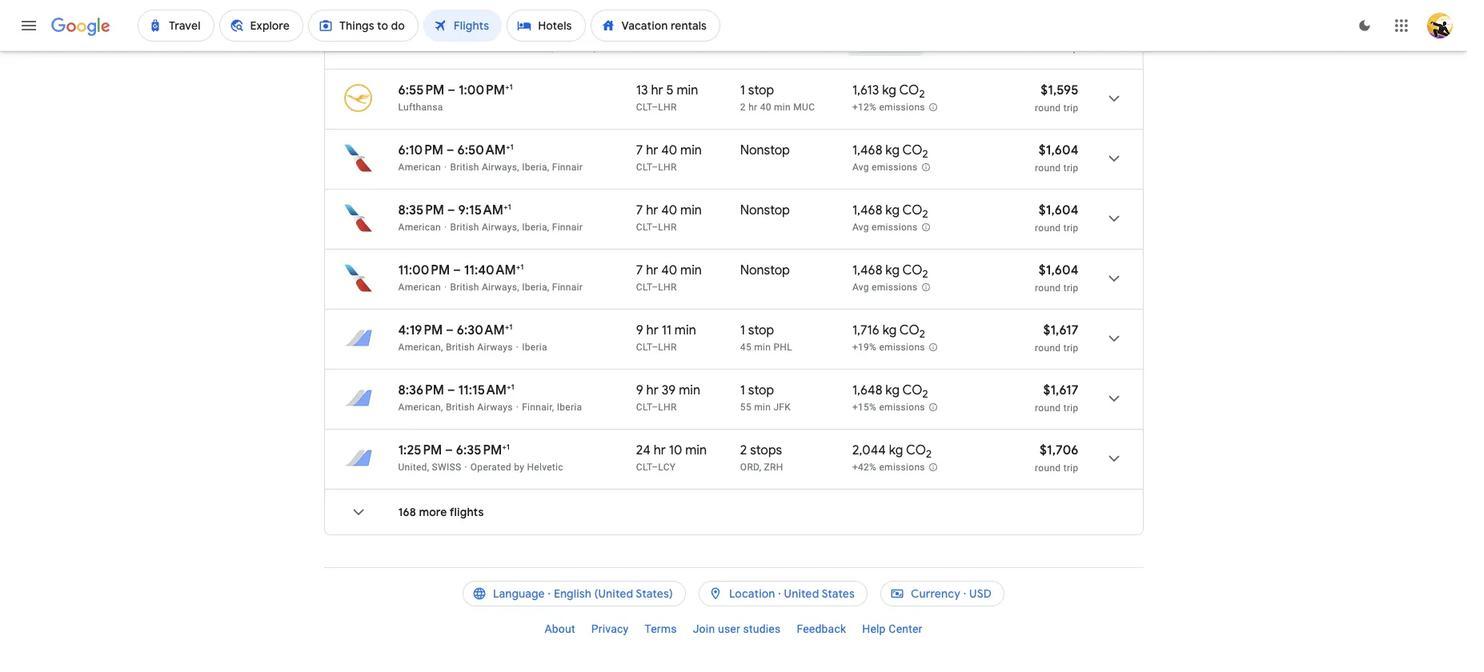 Task type: vqa. For each thing, say whether or not it's contained in the screenshot.
Mon, Jan 15 element in the left of the page
no



Task type: locate. For each thing, give the bounding box(es) containing it.
1 right 1:00 pm
[[510, 82, 513, 92]]

5 clt from the top
[[636, 282, 652, 293]]

1 inside 6:10 pm – 6:50 am + 1
[[510, 142, 514, 152]]

layover (1 of 1) is a 2 hr 40 min layover at munich international airport in munich. element
[[741, 101, 845, 114]]

states)
[[636, 587, 673, 601]]

2 inside 1,613 kg co 2
[[920, 87, 925, 101]]

2 7 from the top
[[636, 203, 643, 219]]

1 horizontal spatial by
[[588, 42, 599, 53]]

6 lhr from the top
[[658, 342, 677, 353]]

finnair,
[[522, 402, 554, 413]]

$1,604 for 6:50 am
[[1039, 143, 1079, 159]]

2  image from the top
[[516, 402, 519, 413]]

operated down arrival time: 6:35 pm on  wednesday, january 17. text box
[[471, 462, 512, 473]]

iberia, for 11:40 am
[[522, 282, 550, 293]]

round inside "$1,706 round trip"
[[1035, 463, 1061, 474]]

2 stops ord , zrh
[[741, 443, 784, 473]]

trip inside "$1,706 round trip"
[[1064, 463, 1079, 474]]

0 vertical spatial iberia,
[[522, 162, 550, 173]]

0 horizontal spatial iberia
[[522, 342, 548, 353]]

1 vertical spatial 10
[[669, 443, 683, 459]]

2 vertical spatial nonstop
[[741, 263, 790, 279]]

6:35 pm
[[456, 443, 502, 459]]

round up 1604 us dollars text box
[[1035, 163, 1061, 174]]

0 vertical spatial american, british airways
[[398, 342, 513, 353]]

7 hr 40 min clt – lhr for 9:15 am
[[636, 203, 702, 233]]

total duration 9 hr 11 min. element
[[636, 323, 741, 341]]

0 vertical spatial $1,617
[[1044, 323, 1079, 339]]

1 vertical spatial american, british airways
[[398, 402, 513, 413]]

Arrival time: 9:15 AM on  Wednesday, January 17. text field
[[458, 202, 511, 219]]

0 vertical spatial airways,
[[482, 162, 520, 173]]

usd
[[970, 587, 992, 601]]

1 1,468 from the top
[[853, 143, 883, 159]]

– inside 5:05 pm – 8:30 am + 1
[[449, 22, 457, 38]]

7 hr 40 min clt – lhr for 11:40 am
[[636, 263, 702, 293]]

iberia up finnair,
[[522, 342, 548, 353]]

1 7 hr 40 min clt – lhr from the top
[[636, 143, 702, 173]]

3 7 hr 40 min clt – lhr from the top
[[636, 263, 702, 293]]

trip left flight details. leaves charlotte douglas international airport at 5:05 pm on tuesday, january 16 and arrives at heathrow airport at 8:30 am on wednesday, january 17. image
[[1064, 42, 1079, 54]]

10 up operated by air canada express - jazz
[[636, 22, 650, 38]]

+ inside 8:35 pm – 9:15 am + 1
[[504, 202, 508, 212]]

1 clt from the top
[[636, 42, 652, 53]]

0 vertical spatial nonstop
[[741, 143, 790, 159]]

+ inside 8:36 pm – 11:15 am + 1
[[507, 382, 511, 392]]

 image
[[539, 42, 541, 53]]

british airways, iberia, finnair down the arrival time: 9:15 am on  wednesday, january 17. text box
[[450, 222, 583, 233]]

3 trip from the top
[[1064, 163, 1079, 174]]

1604 us dollars text field down '$1,595 round trip'
[[1039, 143, 1079, 159]]

7 round from the top
[[1035, 403, 1061, 414]]

1 nonstop flight. element from the top
[[741, 143, 790, 161]]

9 for 9 hr 11 min
[[636, 323, 644, 339]]

2 vertical spatial nonstop flight. element
[[741, 263, 790, 281]]

1 right '9:15 am' in the left top of the page
[[508, 202, 511, 212]]

0 horizontal spatial by
[[514, 462, 525, 473]]

Arrival time: 11:15 AM on  Wednesday, January 17. text field
[[458, 382, 515, 399]]

trip down 1604 us dollars text box
[[1064, 223, 1079, 234]]

11 for 1
[[760, 42, 772, 53]]

3 stop from the top
[[749, 383, 775, 399]]

1 inside layover (1 of 1) is a 1 hr 11 min layover at toronto pearson international airport in toronto. element
[[741, 42, 746, 53]]

1 round from the top
[[1035, 42, 1061, 54]]

0 vertical spatial united,
[[457, 42, 488, 53]]

1 lhr from the top
[[658, 42, 677, 53]]

1 horizontal spatial canada
[[616, 42, 650, 53]]

round down $1,595 text field
[[1035, 102, 1061, 114]]

1 avg from the top
[[853, 162, 869, 173]]

1 stop flight. element for 9 hr 39 min
[[741, 383, 775, 401]]

$1,604 left 'flight details. leaves charlotte douglas international airport at 8:35 pm on tuesday, january 16 and arrives at heathrow airport at 9:15 am on wednesday, january 17.' image
[[1039, 203, 1079, 219]]

stop inside 1 stop 2 hr 40 min muc
[[749, 82, 775, 98]]

$1,617 for 1,716
[[1044, 323, 1079, 339]]

kg inside 2,044 kg co 2
[[889, 443, 904, 459]]

8:36 pm – 11:15 am + 1
[[398, 382, 515, 399]]

lcy
[[658, 462, 676, 473]]

1 vertical spatial iberia
[[557, 402, 582, 413]]

+19% emissions
[[853, 342, 926, 353]]

round down $1,706
[[1035, 463, 1061, 474]]

0 vertical spatial 11
[[760, 42, 772, 53]]

2 airways, from the top
[[482, 222, 520, 233]]

0 vertical spatial  image
[[516, 342, 519, 353]]

2 $1,617 round trip from the top
[[1035, 383, 1079, 414]]

1 vertical spatial total duration 7 hr 40 min. element
[[636, 203, 741, 221]]

1,468 kg co 2 for 6:50 am
[[853, 143, 929, 161]]

2 1,468 from the top
[[853, 203, 883, 219]]

0 vertical spatial 1604 us dollars text field
[[1039, 143, 1079, 159]]

1 avg emissions from the top
[[853, 162, 918, 173]]

stop for 9 hr 11 min
[[749, 323, 775, 339]]

4 trip from the top
[[1064, 223, 1079, 234]]

co inside 1,716 kg co 2
[[900, 323, 920, 339]]

$1,617 round trip for 1,648
[[1035, 383, 1079, 414]]

5 round from the top
[[1035, 283, 1061, 294]]

1 1 stop flight. element from the top
[[741, 82, 775, 101]]

1 up 55
[[741, 383, 746, 399]]

3 1,468 kg co 2 from the top
[[853, 263, 929, 281]]

1 vertical spatial $1,617
[[1044, 383, 1079, 399]]

9 up "9 hr 39 min clt – lhr" at the left bottom of page
[[636, 323, 644, 339]]

operated
[[545, 42, 586, 53], [471, 462, 512, 473]]

trip inside '$1,595 round trip'
[[1064, 102, 1079, 114]]

0 horizontal spatial 11
[[662, 323, 672, 339]]

1 vertical spatial stop
[[749, 323, 775, 339]]

round down 1617 us dollars text field
[[1035, 343, 1061, 354]]

+15%
[[853, 402, 877, 413]]

co for 1:00 pm
[[900, 82, 920, 98]]

kg for 6:30 am
[[883, 323, 897, 339]]

round up $1,595 text field
[[1035, 42, 1061, 54]]

2 stops flight. element
[[741, 443, 782, 461]]

1 vertical spatial 7
[[636, 203, 643, 219]]

user
[[718, 623, 741, 636]]

kg for 9:15 am
[[886, 203, 900, 219]]

1604 US dollars text field
[[1039, 143, 1079, 159], [1039, 263, 1079, 279]]

privacy
[[592, 623, 629, 636]]

american, down 4:19 pm on the left of the page
[[398, 342, 443, 353]]

clt inside 24 hr 10 min clt – lcy
[[636, 462, 652, 473]]

3 round from the top
[[1035, 163, 1061, 174]]

2 vertical spatial airways,
[[482, 282, 520, 293]]

lhr for 11:15 am
[[658, 402, 677, 413]]

2 clt from the top
[[636, 102, 652, 113]]

emissions inside popup button
[[872, 43, 918, 54]]

1604 us dollars text field left flight details. leaves charlotte douglas international airport at 11:00 pm on tuesday, january 16 and arrives at heathrow airport at 11:40 am on wednesday, january 17. image
[[1039, 263, 1079, 279]]

$1,617 round trip
[[1035, 323, 1079, 354], [1035, 383, 1079, 414]]

3 finnair from the top
[[552, 282, 583, 293]]

6 clt from the top
[[636, 342, 652, 353]]

1 horizontal spatial lufthansa
[[491, 42, 535, 53]]

3 $1,604 round trip from the top
[[1035, 263, 1079, 294]]

-6% emissions button
[[848, 22, 936, 57]]

0 vertical spatial operated
[[545, 42, 586, 53]]

+19%
[[853, 342, 877, 353]]

7 lhr from the top
[[658, 402, 677, 413]]

2 vertical spatial american
[[398, 282, 441, 293]]

1
[[512, 22, 516, 32], [741, 42, 746, 53], [510, 82, 513, 92], [741, 82, 746, 98], [510, 142, 514, 152], [508, 202, 511, 212], [521, 262, 524, 272], [510, 322, 513, 332], [741, 323, 746, 339], [511, 382, 515, 392], [741, 383, 746, 399], [507, 442, 510, 452]]

flight details. leaves charlotte douglas international airport at 5:05 pm on tuesday, january 16 and arrives at heathrow airport at 8:30 am on wednesday, january 17. image
[[1095, 19, 1133, 58]]

lhr for 6:50 am
[[658, 162, 677, 173]]

min inside 1 stop 55 min jfk
[[754, 402, 771, 413]]

2 vertical spatial iberia,
[[522, 282, 550, 293]]

iberia, for 6:50 am
[[522, 162, 550, 173]]

stop inside 1 stop 55 min jfk
[[749, 383, 775, 399]]

british down 6:10 pm – 6:50 am + 1
[[450, 162, 479, 173]]

(united
[[595, 587, 634, 601]]

+ for 8:30 am
[[508, 22, 512, 32]]

2 american from the top
[[398, 222, 441, 233]]

40 for 6:50 am
[[662, 143, 678, 159]]

min inside 1 stop 2 hr 40 min muc
[[774, 102, 791, 113]]

9 inside 9 hr 11 min clt – lhr
[[636, 323, 644, 339]]

Departure time: 8:35 PM. text field
[[398, 203, 444, 219]]

flight details. leaves charlotte douglas international airport at 8:35 pm on tuesday, january 16 and arrives at heathrow airport at 9:15 am on wednesday, january 17. image
[[1095, 199, 1133, 238]]

6 trip from the top
[[1064, 343, 1079, 354]]

10 up lcy
[[669, 443, 683, 459]]

2 1604 us dollars text field from the top
[[1039, 263, 1079, 279]]

11 up 39
[[662, 323, 672, 339]]

stop up layover (1 of 1) is a 2 hr 40 min layover at munich international airport in munich. element
[[749, 82, 775, 98]]

+ inside the '1:25 pm – 6:35 pm + 1'
[[502, 442, 507, 452]]

2 inside 1,648 kg co 2
[[923, 388, 929, 401]]

1 horizontal spatial 10
[[669, 443, 683, 459]]

avg for 11:40 am
[[853, 282, 869, 293]]

+ inside 6:55 pm – 1:00 pm + 1
[[505, 82, 510, 92]]

$1,617 left flight details. leaves charlotte douglas international airport at 4:19 pm on tuesday, january 16 and arrives at heathrow airport at 6:30 am on wednesday, january 17. icon
[[1044, 323, 1079, 339]]

$1,706 round trip
[[1035, 443, 1079, 474]]

3 american from the top
[[398, 282, 441, 293]]

7
[[636, 143, 643, 159], [636, 203, 643, 219], [636, 263, 643, 279]]

1617 US dollars text field
[[1044, 383, 1079, 399]]

trip down $1,595
[[1064, 102, 1079, 114]]

trip left flight details. leaves charlotte douglas international airport at 6:10 pm on tuesday, january 16 and arrives at heathrow airport at 6:50 am on wednesday, january 17. image
[[1064, 163, 1079, 174]]

0 vertical spatial $1,604 round trip
[[1035, 143, 1079, 174]]

0 vertical spatial british airways, iberia, finnair
[[450, 162, 583, 173]]

round for 1:00 pm
[[1035, 102, 1061, 114]]

avg emissions for 11:40 am
[[853, 282, 918, 293]]

0 vertical spatial stop
[[749, 82, 775, 98]]

by left express
[[588, 42, 599, 53]]

airways, for 11:40 am
[[482, 282, 520, 293]]

+ for 6:30 am
[[505, 322, 510, 332]]

– inside 4:19 pm – 6:30 am + 1
[[446, 323, 454, 339]]

2 inside 2,044 kg co 2
[[926, 448, 932, 461]]

3 airways, from the top
[[482, 282, 520, 293]]

0 vertical spatial airways
[[478, 342, 513, 353]]

1 vertical spatial airways
[[478, 402, 513, 413]]

2 finnair from the top
[[552, 222, 583, 233]]

40
[[760, 102, 772, 113], [662, 143, 678, 159], [662, 203, 678, 219], [662, 263, 678, 279]]

stop up the 45
[[749, 323, 775, 339]]

terms link
[[637, 617, 685, 642]]

hr inside 9 hr 11 min clt – lhr
[[647, 323, 659, 339]]

round for 9:15 am
[[1035, 223, 1061, 234]]

10 inside the '10 hr 25 min clt – lhr'
[[636, 22, 650, 38]]

11 inside 9 hr 11 min clt – lhr
[[662, 323, 672, 339]]

1 $1,617 round trip from the top
[[1035, 323, 1079, 354]]

british airways, iberia, finnair down the arrival time: 11:40 am on  wednesday, january 17. text field
[[450, 282, 583, 293]]

$1,617 round trip up $1,617 text field
[[1035, 323, 1079, 354]]

Arrival time: 6:50 AM on  Wednesday, January 17. text field
[[458, 142, 514, 159]]

9 left 39
[[636, 383, 644, 399]]

join user studies
[[693, 623, 781, 636]]

united, for united, lufthansa
[[457, 42, 488, 53]]

1 vertical spatial 1 stop flight. element
[[741, 323, 775, 341]]

united
[[784, 587, 819, 601]]

1 right 11:40 am
[[521, 262, 524, 272]]

british down 4:19 pm – 6:30 am + 1
[[446, 342, 475, 353]]

0 vertical spatial $1,604
[[1039, 143, 1079, 159]]

express
[[653, 42, 688, 53]]

2 vertical spatial total duration 7 hr 40 min. element
[[636, 263, 741, 281]]

british airways, iberia, finnair
[[450, 162, 583, 173], [450, 222, 583, 233], [450, 282, 583, 293]]

9
[[636, 323, 644, 339], [636, 383, 644, 399]]

0 vertical spatial finnair
[[552, 162, 583, 173]]

nonstop
[[741, 143, 790, 159], [741, 203, 790, 219], [741, 263, 790, 279]]

total duration 24 hr 10 min. element
[[636, 443, 741, 461]]

0 vertical spatial american,
[[398, 342, 443, 353]]

- left jazz
[[691, 42, 694, 53]]

1 vertical spatial avg
[[853, 222, 869, 233]]

24 hr 10 min clt – lcy
[[636, 443, 707, 473]]

7 hr 40 min clt – lhr
[[636, 143, 702, 173], [636, 203, 702, 233], [636, 263, 702, 293]]

co for 11:40 am
[[903, 263, 923, 279]]

11:15 am
[[458, 383, 507, 399]]

1,468 for 6:50 am
[[853, 143, 883, 159]]

$1,604 for 11:40 am
[[1039, 263, 1079, 279]]

1 inside 4:19 pm – 6:30 am + 1
[[510, 322, 513, 332]]

leaves charlotte douglas international airport at 5:05 pm on tuesday, january 16 and arrives at heathrow airport at 8:30 am on wednesday, january 17. element
[[398, 22, 516, 38]]

3 british airways, iberia, finnair from the top
[[450, 282, 583, 293]]

about link
[[537, 617, 584, 642]]

1 vertical spatial american
[[398, 222, 441, 233]]

clt inside "9 hr 39 min clt – lhr"
[[636, 402, 652, 413]]

airways, down the arrival time: 11:40 am on  wednesday, january 17. text field
[[482, 282, 520, 293]]

american, british airways for 6:30 am
[[398, 342, 513, 353]]

1 inside 8:35 pm – 9:15 am + 1
[[508, 202, 511, 212]]

lhr inside 13 hr 5 min clt – lhr
[[658, 102, 677, 113]]

1 right jazz
[[741, 42, 746, 53]]

united, down 8:30 am
[[457, 42, 488, 53]]

 image for 11:15 am
[[516, 402, 519, 413]]

1 stop flight. element up the 45
[[741, 323, 775, 341]]

– inside 6:55 pm – 1:00 pm + 1
[[448, 82, 456, 98]]

1 vertical spatial nonstop flight. element
[[741, 203, 790, 221]]

nonstop for 11:40 am
[[741, 263, 790, 279]]

$1,604 left flight details. leaves charlotte douglas international airport at 11:00 pm on tuesday, january 16 and arrives at heathrow airport at 11:40 am on wednesday, january 17. image
[[1039, 263, 1079, 279]]

1 stop flight. element up 55
[[741, 383, 775, 401]]

1 vertical spatial 1604 us dollars text field
[[1039, 263, 1079, 279]]

canada left express
[[616, 42, 650, 53]]

round
[[1035, 42, 1061, 54], [1035, 102, 1061, 114], [1035, 163, 1061, 174], [1035, 223, 1061, 234], [1035, 283, 1061, 294], [1035, 343, 1061, 354], [1035, 403, 1061, 414], [1035, 463, 1061, 474]]

1 $1,617 from the top
[[1044, 323, 1079, 339]]

round for 6:50 am
[[1035, 163, 1061, 174]]

round for 11:40 am
[[1035, 283, 1061, 294]]

1 hr 11 min yyz
[[741, 42, 812, 53]]

leaves charlotte douglas international airport at 11:00 pm on tuesday, january 16 and arrives at heathrow airport at 11:40 am on wednesday, january 17. element
[[398, 262, 524, 279]]

1 vertical spatial avg emissions
[[853, 222, 918, 233]]

1 american, from the top
[[398, 342, 443, 353]]

kg for 6:50 am
[[886, 143, 900, 159]]

stop
[[749, 82, 775, 98], [749, 323, 775, 339], [749, 383, 775, 399]]

2 vertical spatial finnair
[[552, 282, 583, 293]]

british down leaves charlotte douglas international airport at 8:35 pm on tuesday, january 16 and arrives at heathrow airport at 9:15 am on wednesday, january 17. element
[[450, 222, 479, 233]]

stop up 55
[[749, 383, 775, 399]]

airways, down the arrival time: 9:15 am on  wednesday, january 17. text box
[[482, 222, 520, 233]]

+ for 9:15 am
[[504, 202, 508, 212]]

2 british airways, iberia, finnair from the top
[[450, 222, 583, 233]]

round down 1604 us dollars text box
[[1035, 223, 1061, 234]]

0 horizontal spatial canada
[[414, 42, 448, 53]]

9 for 9 hr 39 min
[[636, 383, 644, 399]]

7 for 9:15 am
[[636, 203, 643, 219]]

airways
[[478, 342, 513, 353], [478, 402, 513, 413]]

american, british airways down 4:19 pm – 6:30 am + 1
[[398, 342, 513, 353]]

1 vertical spatial 11
[[662, 323, 672, 339]]

hr inside "9 hr 39 min clt – lhr"
[[647, 383, 659, 399]]

2 9 from the top
[[636, 383, 644, 399]]

3 $1,604 from the top
[[1039, 263, 1079, 279]]

kg
[[883, 82, 897, 98], [886, 143, 900, 159], [886, 203, 900, 219], [886, 263, 900, 279], [883, 323, 897, 339], [886, 383, 900, 399], [889, 443, 904, 459]]

2 1,468 kg co 2 from the top
[[853, 203, 929, 221]]

emissions for 9:15 am
[[872, 222, 918, 233]]

2 7 hr 40 min clt – lhr from the top
[[636, 203, 702, 233]]

0 vertical spatial $1,617 round trip
[[1035, 323, 1079, 354]]

1 horizontal spatial operated
[[545, 42, 586, 53]]

- up 1,613
[[853, 43, 856, 54]]

$1,617 left flight details. leaves charlotte douglas international airport at 8:36 pm on tuesday, january 16 and arrives at heathrow airport at 11:15 am on wednesday, january 17. icon
[[1044, 383, 1079, 399]]

co for 6:50 am
[[903, 143, 923, 159]]

1 stop flight. element down 1 hr 11 min yyz
[[741, 82, 775, 101]]

8 trip from the top
[[1064, 463, 1079, 474]]

1 vertical spatial iberia,
[[522, 222, 550, 233]]

Departure time: 1:25 PM. text field
[[398, 443, 442, 459]]

round inside '$1,595 round trip'
[[1035, 102, 1061, 114]]

3 total duration 7 hr 40 min. element from the top
[[636, 263, 741, 281]]

4 lhr from the top
[[658, 222, 677, 233]]

1 $1,604 round trip from the top
[[1035, 143, 1079, 174]]

american down 11:00 pm
[[398, 282, 441, 293]]

1 vertical spatial american,
[[398, 402, 443, 413]]

stop inside 1 stop 45 min phl
[[749, 323, 775, 339]]

iberia right finnair,
[[557, 402, 582, 413]]

american down 8:35 pm text field
[[398, 222, 441, 233]]

$1,604
[[1039, 143, 1079, 159], [1039, 203, 1079, 219], [1039, 263, 1079, 279]]

1 up the united, lufthansa
[[512, 22, 516, 32]]

+ for 6:50 am
[[506, 142, 510, 152]]

$1,617
[[1044, 323, 1079, 339], [1044, 383, 1079, 399]]

3 7 from the top
[[636, 263, 643, 279]]

1 stop flight. element
[[741, 82, 775, 101], [741, 323, 775, 341], [741, 383, 775, 401]]

1 $1,604 from the top
[[1039, 143, 1079, 159]]

0 vertical spatial 10
[[636, 22, 650, 38]]

+ inside "11:00 pm – 11:40 am + 1"
[[516, 262, 521, 272]]

leaves charlotte douglas international airport at 6:10 pm on tuesday, january 16 and arrives at heathrow airport at 6:50 am on wednesday, january 17. element
[[398, 142, 514, 159]]

1 vertical spatial 1,468 kg co 2
[[853, 203, 929, 221]]

1 inside 1 stop 45 min phl
[[741, 323, 746, 339]]

airways down arrival time: 11:15 am on  wednesday, january 17. text box
[[478, 402, 513, 413]]

kg inside 1,613 kg co 2
[[883, 82, 897, 98]]

1 up operated by helvetic
[[507, 442, 510, 452]]

1604 US dollars text field
[[1039, 203, 1079, 219]]

2 american, from the top
[[398, 402, 443, 413]]

lhr for 9:15 am
[[658, 222, 677, 233]]

8 clt from the top
[[636, 462, 652, 473]]

english
[[554, 587, 592, 601]]

1 inside 1 stop 2 hr 40 min muc
[[741, 82, 746, 98]]

– inside 8:35 pm – 9:15 am + 1
[[447, 203, 455, 219]]

air down 5:05 pm
[[398, 42, 411, 53]]

–
[[449, 22, 457, 38], [652, 42, 658, 53], [448, 82, 456, 98], [652, 102, 658, 113], [447, 143, 455, 159], [652, 162, 658, 173], [447, 203, 455, 219], [652, 222, 658, 233], [453, 263, 461, 279], [652, 282, 658, 293], [446, 323, 454, 339], [652, 342, 658, 353], [447, 383, 455, 399], [652, 402, 658, 413], [445, 443, 453, 459], [652, 462, 658, 473]]

canada down 5:05 pm
[[414, 42, 448, 53]]

– inside the '1:25 pm – 6:35 pm + 1'
[[445, 443, 453, 459]]

0 horizontal spatial lufthansa
[[398, 102, 443, 113]]

american,
[[398, 342, 443, 353], [398, 402, 443, 413]]

$1,604 down '$1,595 round trip'
[[1039, 143, 1079, 159]]

united,
[[457, 42, 488, 53], [398, 462, 429, 473]]

co inside 1,613 kg co 2
[[900, 82, 920, 98]]

hr for 6:35 pm
[[654, 443, 666, 459]]

american, british airways for 11:15 am
[[398, 402, 513, 413]]

kg inside 1,648 kg co 2
[[886, 383, 900, 399]]

2 avg emissions from the top
[[853, 222, 918, 233]]

lhr for 1:00 pm
[[658, 102, 677, 113]]

lhr inside the '10 hr 25 min clt – lhr'
[[658, 42, 677, 53]]

help center
[[863, 623, 923, 636]]

1 nonstop from the top
[[741, 143, 790, 159]]

6 round from the top
[[1035, 343, 1061, 354]]

2 iberia, from the top
[[522, 222, 550, 233]]

4 clt from the top
[[636, 222, 652, 233]]

2 total duration 7 hr 40 min. element from the top
[[636, 203, 741, 221]]

hr inside 24 hr 10 min clt – lcy
[[654, 443, 666, 459]]

operated for operated by air canada express - jazz
[[545, 42, 586, 53]]

$1,617 round trip up $1,706 text box
[[1035, 383, 1079, 414]]

kg for 6:35 pm
[[889, 443, 904, 459]]

11:00 pm
[[398, 263, 450, 279]]

2 vertical spatial 7 hr 40 min clt – lhr
[[636, 263, 702, 293]]

2 trip from the top
[[1064, 102, 1079, 114]]

1 american, british airways from the top
[[398, 342, 513, 353]]

hr for 9:15 am
[[646, 203, 659, 219]]

1 vertical spatial by
[[514, 462, 525, 473]]

1  image from the top
[[516, 342, 519, 353]]

39
[[662, 383, 676, 399]]

2 1 stop flight. element from the top
[[741, 323, 775, 341]]

1 finnair from the top
[[552, 162, 583, 173]]

1,468 kg co 2 for 9:15 am
[[853, 203, 929, 221]]

2 vertical spatial avg emissions
[[853, 282, 918, 293]]

1 right "11:15 am"
[[511, 382, 515, 392]]

Departure time: 8:36 PM. text field
[[398, 383, 444, 399]]

lufthansa down '6:55 pm' text field
[[398, 102, 443, 113]]

0 vertical spatial nonstop flight. element
[[741, 143, 790, 161]]

2 vertical spatial 1 stop flight. element
[[741, 383, 775, 401]]

2 round from the top
[[1035, 102, 1061, 114]]

+ inside 5:05 pm – 8:30 am + 1
[[508, 22, 512, 32]]

total duration 9 hr 39 min. element
[[636, 383, 741, 401]]

2 airways from the top
[[478, 402, 513, 413]]

$1,617 for 1,648
[[1044, 383, 1079, 399]]

0 vertical spatial 1 stop flight. element
[[741, 82, 775, 101]]

0 vertical spatial lufthansa
[[491, 42, 535, 53]]

united, for united, swiss
[[398, 462, 429, 473]]

7 clt from the top
[[636, 402, 652, 413]]

american, for 8:36 pm
[[398, 402, 443, 413]]

$1,604 round trip left 'flight details. leaves charlotte douglas international airport at 8:35 pm on tuesday, january 16 and arrives at heathrow airport at 9:15 am on wednesday, january 17.' image
[[1035, 203, 1079, 234]]

clt inside 13 hr 5 min clt – lhr
[[636, 102, 652, 113]]

phl
[[774, 342, 793, 353]]

1 american from the top
[[398, 162, 441, 173]]

leaves charlotte douglas international airport at 6:55 pm on tuesday, january 16 and arrives at heathrow airport at 1:00 pm on wednesday, january 17. element
[[398, 82, 513, 98]]

clt for 9:15 am
[[636, 222, 652, 233]]

trip down $1,706
[[1064, 463, 1079, 474]]

11 left yyz
[[760, 42, 772, 53]]

0 horizontal spatial 10
[[636, 22, 650, 38]]

0 vertical spatial american
[[398, 162, 441, 173]]

1 inside 8:36 pm – 11:15 am + 1
[[511, 382, 515, 392]]

1 airways from the top
[[478, 342, 513, 353]]

2 $1,604 round trip from the top
[[1035, 203, 1079, 234]]

1 vertical spatial airways,
[[482, 222, 520, 233]]

0 vertical spatial avg
[[853, 162, 869, 173]]

british down "11:00 pm – 11:40 am + 1"
[[450, 282, 479, 293]]

1 horizontal spatial -
[[853, 43, 856, 54]]

1 horizontal spatial united,
[[457, 42, 488, 53]]

1 inside "11:00 pm – 11:40 am + 1"
[[521, 262, 524, 272]]

lhr
[[658, 42, 677, 53], [658, 102, 677, 113], [658, 162, 677, 173], [658, 222, 677, 233], [658, 282, 677, 293], [658, 342, 677, 353], [658, 402, 677, 413]]

air left express
[[601, 42, 614, 53]]

lhr for 11:40 am
[[658, 282, 677, 293]]

0 vertical spatial 7 hr 40 min clt – lhr
[[636, 143, 702, 173]]

avg
[[853, 162, 869, 173], [853, 222, 869, 233], [853, 282, 869, 293]]

Arrival time: 6:30 AM on  Wednesday, January 17. text field
[[457, 322, 513, 339]]

5:05 pm
[[398, 22, 446, 38]]

1 horizontal spatial iberia
[[557, 402, 582, 413]]

clt for 11:40 am
[[636, 282, 652, 293]]

1 1604 us dollars text field from the top
[[1039, 143, 1079, 159]]

0 vertical spatial by
[[588, 42, 599, 53]]

1,468 kg co 2
[[853, 143, 929, 161], [853, 203, 929, 221], [853, 263, 929, 281]]

2 stop from the top
[[749, 323, 775, 339]]

0 vertical spatial 7
[[636, 143, 643, 159]]

1 british airways, iberia, finnair from the top
[[450, 162, 583, 173]]

lhr inside "9 hr 39 min clt – lhr"
[[658, 402, 677, 413]]

avg for 9:15 am
[[853, 222, 869, 233]]

1 inside the '1:25 pm – 6:35 pm + 1'
[[507, 442, 510, 452]]

– inside 13 hr 5 min clt – lhr
[[652, 102, 658, 113]]

1 horizontal spatial 11
[[760, 42, 772, 53]]

1 vertical spatial 9
[[636, 383, 644, 399]]

8 round from the top
[[1035, 463, 1061, 474]]

2 inside 1,716 kg co 2
[[920, 328, 926, 341]]

1 vertical spatial 7 hr 40 min clt – lhr
[[636, 203, 702, 233]]

$1,604 round trip up 1604 us dollars text box
[[1035, 143, 1079, 174]]

1 right 6:30 am
[[510, 322, 513, 332]]

flight details. leaves charlotte douglas international airport at 6:10 pm on tuesday, january 16 and arrives at heathrow airport at 6:50 am on wednesday, january 17. image
[[1095, 139, 1133, 178]]

by left helvetic
[[514, 462, 525, 473]]

operated right the united, lufthansa
[[545, 42, 586, 53]]

2 $1,617 from the top
[[1044, 383, 1079, 399]]

3 1,468 from the top
[[853, 263, 883, 279]]

min
[[685, 22, 707, 38], [774, 42, 791, 53], [677, 82, 698, 98], [774, 102, 791, 113], [681, 143, 702, 159], [681, 203, 702, 219], [681, 263, 702, 279], [675, 323, 696, 339], [754, 342, 771, 353], [679, 383, 701, 399], [754, 402, 771, 413], [686, 443, 707, 459]]

0 horizontal spatial air
[[398, 42, 411, 53]]

flight details. leaves charlotte douglas international airport at 1:25 pm on tuesday, january 16 and arrives at london city airport at 6:35 pm on wednesday, january 17. image
[[1095, 440, 1133, 478]]

– inside 8:36 pm – 11:15 am + 1
[[447, 383, 455, 399]]

3 nonstop flight. element from the top
[[741, 263, 790, 281]]

airways, down the 'arrival time: 6:50 am on  wednesday, january 17.' text field
[[482, 162, 520, 173]]

– inside 24 hr 10 min clt – lcy
[[652, 462, 658, 473]]

1 right 6:50 am
[[510, 142, 514, 152]]

1 vertical spatial finnair
[[552, 222, 583, 233]]

+ for 11:40 am
[[516, 262, 521, 272]]

airways down arrival time: 6:30 am on  wednesday, january 17. text field at the left of the page
[[478, 342, 513, 353]]

1 vertical spatial $1,604
[[1039, 203, 1079, 219]]

hr
[[653, 22, 665, 38], [749, 42, 758, 53], [651, 82, 664, 98], [749, 102, 758, 113], [646, 143, 659, 159], [646, 203, 659, 219], [646, 263, 659, 279], [647, 323, 659, 339], [647, 383, 659, 399], [654, 443, 666, 459]]

co inside 2,044 kg co 2
[[906, 443, 926, 459]]

lhr for 8:30 am
[[658, 42, 677, 53]]

iberia, for 9:15 am
[[522, 222, 550, 233]]

american, down 8:36 pm text box
[[398, 402, 443, 413]]

lhr for 6:30 am
[[658, 342, 677, 353]]

Departure time: 11:00 PM. text field
[[398, 263, 450, 279]]

british airways, iberia, finnair down the 'arrival time: 6:50 am on  wednesday, january 17.' text field
[[450, 162, 583, 173]]

1 vertical spatial $1,604 round trip
[[1035, 203, 1079, 234]]

2 vertical spatial 7
[[636, 263, 643, 279]]

hr inside 13 hr 5 min clt – lhr
[[651, 82, 664, 98]]

3 1 stop flight. element from the top
[[741, 383, 775, 401]]

language
[[493, 587, 545, 601]]

3 clt from the top
[[636, 162, 652, 173]]

clt inside 9 hr 11 min clt – lhr
[[636, 342, 652, 353]]

2 inside 1 stop 2 hr 40 min muc
[[741, 102, 746, 113]]

0 vertical spatial 9
[[636, 323, 644, 339]]

round down $1,617 text field
[[1035, 403, 1061, 414]]

3 avg from the top
[[853, 282, 869, 293]]

kg inside 1,716 kg co 2
[[883, 323, 897, 339]]

1 vertical spatial operated
[[471, 462, 512, 473]]

0 vertical spatial 1,468
[[853, 143, 883, 159]]

american
[[398, 162, 441, 173], [398, 222, 441, 233], [398, 282, 441, 293]]

1 total duration 7 hr 40 min. element from the top
[[636, 143, 741, 161]]

2 vertical spatial stop
[[749, 383, 775, 399]]

5 trip from the top
[[1064, 283, 1079, 294]]

3 avg emissions from the top
[[853, 282, 918, 293]]

– inside 6:10 pm – 6:50 am + 1
[[447, 143, 455, 159]]

hr inside the '10 hr 25 min clt – lhr'
[[653, 22, 665, 38]]

finnair, iberia
[[522, 402, 582, 413]]

1 vertical spatial british airways, iberia, finnair
[[450, 222, 583, 233]]

1 up the 45
[[741, 323, 746, 339]]

1 vertical spatial $1,617 round trip
[[1035, 383, 1079, 414]]

lhr inside 9 hr 11 min clt – lhr
[[658, 342, 677, 353]]

1 vertical spatial united,
[[398, 462, 429, 473]]

2 vertical spatial $1,604
[[1039, 263, 1079, 279]]

trip for 1:00 pm
[[1064, 102, 1079, 114]]

total duration 7 hr 40 min. element
[[636, 143, 741, 161], [636, 203, 741, 221], [636, 263, 741, 281]]

trip down $1,617 text field
[[1064, 403, 1079, 414]]

total duration 7 hr 40 min. element for 11:40 am
[[636, 263, 741, 281]]

2 vertical spatial $1,604 round trip
[[1035, 263, 1079, 294]]

round up 1617 us dollars text field
[[1035, 283, 1061, 294]]

co inside 1,648 kg co 2
[[903, 383, 923, 399]]

2 nonstop from the top
[[741, 203, 790, 219]]

1 vertical spatial lufthansa
[[398, 102, 443, 113]]

-6% emissions
[[853, 43, 918, 54]]

trip up 1617 us dollars text field
[[1064, 283, 1079, 294]]

american for 6:10 pm
[[398, 162, 441, 173]]

+ inside 4:19 pm – 6:30 am + 1
[[505, 322, 510, 332]]

1 vertical spatial  image
[[516, 402, 519, 413]]

1 vertical spatial nonstop
[[741, 203, 790, 219]]

1 7 from the top
[[636, 143, 643, 159]]

flight details. leaves charlotte douglas international airport at 6:55 pm on tuesday, january 16 and arrives at heathrow airport at 1:00 pm on wednesday, january 17. image
[[1095, 79, 1133, 118]]

kg for 11:15 am
[[886, 383, 900, 399]]

2 vertical spatial british airways, iberia, finnair
[[450, 282, 583, 293]]

currency
[[911, 587, 961, 601]]

1 9 from the top
[[636, 323, 644, 339]]

0 vertical spatial total duration 7 hr 40 min. element
[[636, 143, 741, 161]]

american, british airways down leaves charlotte douglas international airport at 8:36 pm on tuesday, january 16 and arrives at heathrow airport at 11:15 am on wednesday, january 17. element in the bottom left of the page
[[398, 402, 513, 413]]

co
[[900, 82, 920, 98], [903, 143, 923, 159], [903, 203, 923, 219], [903, 263, 923, 279], [900, 323, 920, 339], [903, 383, 923, 399], [906, 443, 926, 459]]

2 vertical spatial avg
[[853, 282, 869, 293]]

1 airways, from the top
[[482, 162, 520, 173]]

finnair
[[552, 162, 583, 173], [552, 222, 583, 233], [552, 282, 583, 293]]

min inside 9 hr 11 min clt – lhr
[[675, 323, 696, 339]]

7 for 11:40 am
[[636, 263, 643, 279]]

1 inside 1 stop 55 min jfk
[[741, 383, 746, 399]]

$1,604 round trip up 1617 us dollars text field
[[1035, 263, 1079, 294]]

2 for 9:15 am
[[923, 208, 929, 221]]

5 lhr from the top
[[658, 282, 677, 293]]

0 vertical spatial 1,468 kg co 2
[[853, 143, 929, 161]]

layover (1 of 1) is a 1 hr 11 min layover at toronto pearson international airport in toronto. element
[[741, 41, 845, 54]]

3 lhr from the top
[[658, 162, 677, 173]]

3 iberia, from the top
[[522, 282, 550, 293]]

1 stop from the top
[[749, 82, 775, 98]]

1 horizontal spatial air
[[601, 42, 614, 53]]

trip for 6:35 pm
[[1064, 463, 1079, 474]]

trip for 6:50 am
[[1064, 163, 1079, 174]]

trip down 1617 us dollars text field
[[1064, 343, 1079, 354]]

1 iberia, from the top
[[522, 162, 550, 173]]

6:55 pm
[[398, 82, 445, 98]]

lufthansa down arrival time: 8:30 am on  wednesday, january 17. text field
[[491, 42, 535, 53]]

united, down 1:25 pm text box
[[398, 462, 429, 473]]

2 $1,604 from the top
[[1039, 203, 1079, 219]]

 image
[[516, 342, 519, 353], [516, 402, 519, 413]]

american down 6:10 pm text field
[[398, 162, 441, 173]]

clt inside the '10 hr 25 min clt – lhr'
[[636, 42, 652, 53]]

2 avg from the top
[[853, 222, 869, 233]]

2 nonstop flight. element from the top
[[741, 203, 790, 221]]

1 up layover (1 of 1) is a 2 hr 40 min layover at munich international airport in munich. element
[[741, 82, 746, 98]]

+ inside 6:10 pm – 6:50 am + 1
[[506, 142, 510, 152]]

2 vertical spatial 1,468 kg co 2
[[853, 263, 929, 281]]

0 horizontal spatial -
[[691, 42, 694, 53]]

2 lhr from the top
[[658, 102, 677, 113]]

by
[[588, 42, 599, 53], [514, 462, 525, 473]]

nonstop flight. element
[[741, 143, 790, 161], [741, 203, 790, 221], [741, 263, 790, 281]]

2 vertical spatial 1,468
[[853, 263, 883, 279]]

9 inside "9 hr 39 min clt – lhr"
[[636, 383, 644, 399]]



Task type: describe. For each thing, give the bounding box(es) containing it.
min inside "9 hr 39 min clt – lhr"
[[679, 383, 701, 399]]

– inside "11:00 pm – 11:40 am + 1"
[[453, 263, 461, 279]]

co for 6:35 pm
[[906, 443, 926, 459]]

leaves charlotte douglas international airport at 1:25 pm on tuesday, january 16 and arrives at london city airport at 6:35 pm on wednesday, january 17. element
[[398, 442, 510, 459]]

1 inside 6:55 pm – 1:00 pm + 1
[[510, 82, 513, 92]]

$1,617 round trip for 1,716
[[1035, 323, 1079, 354]]

2 for 11:15 am
[[923, 388, 929, 401]]

by for air
[[588, 42, 599, 53]]

jazz
[[697, 42, 718, 53]]

avg for 6:50 am
[[853, 162, 869, 173]]

feedback
[[797, 623, 847, 636]]

states
[[822, 587, 855, 601]]

round for 6:30 am
[[1035, 343, 1061, 354]]

– inside the '10 hr 25 min clt – lhr'
[[652, 42, 658, 53]]

emissions for 6:30 am
[[880, 342, 926, 353]]

6:10 pm
[[398, 143, 444, 159]]

operated for operated by helvetic
[[471, 462, 512, 473]]

1,613 kg co 2
[[853, 82, 925, 101]]

$1,595 round trip
[[1035, 82, 1079, 114]]

1 stop 55 min jfk
[[741, 383, 791, 413]]

avg emissions for 6:50 am
[[853, 162, 918, 173]]

Departure time: 6:55 PM. text field
[[398, 82, 445, 98]]

2 canada from the left
[[616, 42, 650, 53]]

+42% emissions
[[853, 462, 926, 473]]

1,648
[[853, 383, 883, 399]]

flight details. leaves charlotte douglas international airport at 8:36 pm on tuesday, january 16 and arrives at heathrow airport at 11:15 am on wednesday, january 17. image
[[1095, 380, 1133, 418]]

nonstop flight. element for 6:50 am
[[741, 143, 790, 161]]

13
[[636, 82, 648, 98]]

10 inside 24 hr 10 min clt – lcy
[[669, 443, 683, 459]]

Arrival time: 8:30 AM on  Wednesday, January 17. text field
[[460, 22, 516, 38]]

min inside 24 hr 10 min clt – lcy
[[686, 443, 707, 459]]

total duration 13 hr 5 min. element
[[636, 82, 741, 101]]

1,468 kg co 2 for 11:40 am
[[853, 263, 929, 281]]

helvetic
[[527, 462, 564, 473]]

2 for 6:30 am
[[920, 328, 926, 341]]

change appearance image
[[1346, 6, 1384, 45]]

+ for 1:00 pm
[[505, 82, 510, 92]]

Departure time: 5:05 PM. text field
[[398, 22, 446, 38]]

british for 6:50 am
[[450, 162, 479, 173]]

40 for 11:40 am
[[662, 263, 678, 279]]

8:36 pm
[[398, 383, 444, 399]]

7 for 6:50 am
[[636, 143, 643, 159]]

join user studies link
[[685, 617, 789, 642]]

terms
[[645, 623, 677, 636]]

operated by helvetic
[[471, 462, 564, 473]]

english (united states)
[[554, 587, 673, 601]]

Arrival time: 1:00 PM on  Wednesday, January 17. text field
[[459, 82, 513, 98]]

round trip
[[1035, 42, 1079, 54]]

yyz
[[794, 42, 812, 53]]

11 for 9
[[662, 323, 672, 339]]

total duration 10 hr 25 min. element
[[636, 22, 741, 41]]

min inside 13 hr 5 min clt – lhr
[[677, 82, 698, 98]]

1,716
[[853, 323, 880, 339]]

american for 11:00 pm
[[398, 282, 441, 293]]

kg for 1:00 pm
[[883, 82, 897, 98]]

nonstop flight. element for 11:40 am
[[741, 263, 790, 281]]

+15% emissions
[[853, 402, 926, 413]]

0 vertical spatial iberia
[[522, 342, 548, 353]]

british down leaves charlotte douglas international airport at 8:36 pm on tuesday, january 16 and arrives at heathrow airport at 11:15 am on wednesday, january 17. element in the bottom left of the page
[[446, 402, 475, 413]]

1:25 pm
[[398, 443, 442, 459]]

$1,604 round trip for 11:40 am
[[1035, 263, 1079, 294]]

40 inside 1 stop 2 hr 40 min muc
[[760, 102, 772, 113]]

united, lufthansa
[[457, 42, 535, 53]]

7 hr 40 min clt – lhr for 6:50 am
[[636, 143, 702, 173]]

hr for 6:30 am
[[647, 323, 659, 339]]

1604 us dollars text field for 11:40 am
[[1039, 263, 1079, 279]]

40 for 9:15 am
[[662, 203, 678, 219]]

stops
[[750, 443, 782, 459]]

4:19 pm
[[398, 323, 443, 339]]

hr for 1:00 pm
[[651, 82, 664, 98]]

– inside 9 hr 11 min clt – lhr
[[652, 342, 658, 353]]

Arrival time: 6:35 PM on  Wednesday, January 17. text field
[[456, 442, 510, 459]]

hr for 6:50 am
[[646, 143, 659, 159]]

swiss
[[432, 462, 462, 473]]

by for helvetic
[[514, 462, 525, 473]]

9 hr 39 min clt – lhr
[[636, 383, 701, 413]]

finnair for 11:40 am
[[552, 282, 583, 293]]

1595 US dollars text field
[[1041, 82, 1079, 98]]

min inside the '10 hr 25 min clt – lhr'
[[685, 22, 707, 38]]

$1,604 for 9:15 am
[[1039, 203, 1079, 219]]

clt for 6:30 am
[[636, 342, 652, 353]]

leaves charlotte douglas international airport at 8:35 pm on tuesday, january 16 and arrives at heathrow airport at 9:15 am on wednesday, january 17. element
[[398, 202, 511, 219]]

trip for 11:40 am
[[1064, 283, 1079, 294]]

6:55 pm – 1:00 pm + 1
[[398, 82, 513, 98]]

8:30 am
[[460, 22, 508, 38]]

2,044 kg co 2
[[853, 443, 932, 461]]

muc
[[794, 102, 815, 113]]

11:40 am
[[464, 263, 516, 279]]

jfk
[[774, 402, 791, 413]]

privacy link
[[584, 617, 637, 642]]

join
[[693, 623, 715, 636]]

168
[[398, 505, 416, 520]]

6:50 am
[[458, 143, 506, 159]]

+12% emissions
[[853, 102, 926, 113]]

Departure time: 4:19 PM. text field
[[398, 323, 443, 339]]

1 inside 5:05 pm – 8:30 am + 1
[[512, 22, 516, 32]]

5:05 pm – 8:30 am + 1
[[398, 22, 516, 38]]

$1,706
[[1040, 443, 1079, 459]]

2 inside 2 stops ord , zrh
[[741, 443, 747, 459]]

6:30 am
[[457, 323, 505, 339]]

help
[[863, 623, 886, 636]]

kg for 11:40 am
[[886, 263, 900, 279]]

25
[[668, 22, 682, 38]]

9 hr 11 min clt – lhr
[[636, 323, 696, 353]]

168 more flights image
[[339, 493, 378, 532]]

13 hr 5 min clt – lhr
[[636, 82, 698, 113]]

help center link
[[855, 617, 931, 642]]

nonstop for 9:15 am
[[741, 203, 790, 219]]

main menu image
[[19, 16, 38, 35]]

united, swiss
[[398, 462, 462, 473]]

clt for 1:00 pm
[[636, 102, 652, 113]]

55
[[741, 402, 752, 413]]

– inside "9 hr 39 min clt – lhr"
[[652, 402, 658, 413]]

+ for 11:15 am
[[507, 382, 511, 392]]

zrh
[[764, 462, 784, 473]]

layover (1 of 2) is a 4 hr 27 min layover at o'hare international airport in chicago. layover (2 of 2) is a 7 hr 10 min layover at zurich airport in zürich. element
[[741, 461, 845, 474]]

avg emissions for 9:15 am
[[853, 222, 918, 233]]

operated by air canada express - jazz
[[545, 42, 718, 53]]

2,044
[[853, 443, 886, 459]]

1 canada from the left
[[414, 42, 448, 53]]

center
[[889, 623, 923, 636]]

Departure time: 6:10 PM. text field
[[398, 143, 444, 159]]

british airways, iberia, finnair for 11:40 am
[[450, 282, 583, 293]]

airways for 6:30 am
[[478, 342, 513, 353]]

11:00 pm – 11:40 am + 1
[[398, 262, 524, 279]]

hr for 11:15 am
[[647, 383, 659, 399]]

leaves charlotte douglas international airport at 8:36 pm on tuesday, january 16 and arrives at heathrow airport at 11:15 am on wednesday, january 17. element
[[398, 382, 515, 399]]

4:19 pm – 6:30 am + 1
[[398, 322, 513, 339]]

Arrival time: 11:40 AM on  Wednesday, January 17. text field
[[464, 262, 524, 279]]

,
[[760, 462, 762, 473]]

about
[[545, 623, 576, 636]]

emissions for 1:00 pm
[[880, 102, 926, 113]]

1:00 pm
[[459, 82, 505, 98]]

9:15 am
[[458, 203, 504, 219]]

flight details. leaves charlotte douglas international airport at 4:19 pm on tuesday, january 16 and arrives at heathrow airport at 6:30 am on wednesday, january 17. image
[[1095, 319, 1133, 358]]

leaves charlotte douglas international airport at 4:19 pm on tuesday, january 16 and arrives at heathrow airport at 6:30 am on wednesday, january 17. element
[[398, 322, 513, 339]]

1706 US dollars text field
[[1040, 443, 1079, 459]]

british for 9:15 am
[[450, 222, 479, 233]]

location
[[729, 587, 776, 601]]

1,716 kg co 2
[[853, 323, 926, 341]]

feedback link
[[789, 617, 855, 642]]

layover (1 of 1) is a 45 min layover at philadelphia international airport in philadelphia. element
[[741, 341, 845, 354]]

layover (1 of 1) is a 55 min layover at john f. kennedy international airport in new york. element
[[741, 401, 845, 414]]

emissions for 6:35 pm
[[880, 462, 926, 473]]

1 trip from the top
[[1064, 42, 1079, 54]]

clt for 8:30 am
[[636, 42, 652, 53]]

5
[[667, 82, 674, 98]]

stop for 9 hr 39 min
[[749, 383, 775, 399]]

studies
[[743, 623, 781, 636]]

2 for 6:50 am
[[923, 147, 929, 161]]

1 stop 45 min phl
[[741, 323, 793, 353]]

emissions for 11:40 am
[[872, 282, 918, 293]]

air canada
[[398, 42, 448, 53]]

min inside 1 stop 45 min phl
[[754, 342, 771, 353]]

1,468 for 9:15 am
[[853, 203, 883, 219]]

nonstop for 6:50 am
[[741, 143, 790, 159]]

1:25 pm – 6:35 pm + 1
[[398, 442, 510, 459]]

hr inside 1 stop 2 hr 40 min muc
[[749, 102, 758, 113]]

british airways, iberia, finnair for 6:50 am
[[450, 162, 583, 173]]

- inside popup button
[[853, 43, 856, 54]]

flight details. leaves charlotte douglas international airport at 11:00 pm on tuesday, january 16 and arrives at heathrow airport at 11:40 am on wednesday, january 17. image
[[1095, 259, 1133, 298]]

45
[[741, 342, 752, 353]]

co for 6:30 am
[[900, 323, 920, 339]]

emissions for 6:50 am
[[872, 162, 918, 173]]

24
[[636, 443, 651, 459]]

united states
[[784, 587, 855, 601]]

1 air from the left
[[398, 42, 411, 53]]

finnair for 6:50 am
[[552, 162, 583, 173]]

 image for 6:30 am
[[516, 342, 519, 353]]

stop for 13 hr 5 min
[[749, 82, 775, 98]]

nonstop flight. element for 9:15 am
[[741, 203, 790, 221]]

2 for 11:40 am
[[923, 268, 929, 281]]

1,613
[[853, 82, 880, 98]]

clt for 11:15 am
[[636, 402, 652, 413]]

8:35 pm – 9:15 am + 1
[[398, 202, 511, 219]]

1617 US dollars text field
[[1044, 323, 1079, 339]]

$1,604 round trip for 6:50 am
[[1035, 143, 1079, 174]]

trip for 9:15 am
[[1064, 223, 1079, 234]]

6:10 pm – 6:50 am + 1
[[398, 142, 514, 159]]

1 stop 2 hr 40 min muc
[[741, 82, 815, 113]]

american, for 4:19 pm
[[398, 342, 443, 353]]

american for 8:35 pm
[[398, 222, 441, 233]]

2 air from the left
[[601, 42, 614, 53]]

more
[[419, 505, 447, 520]]

+12%
[[853, 102, 877, 113]]

10 hr 25 min clt – lhr
[[636, 22, 707, 53]]

total duration 7 hr 40 min. element for 9:15 am
[[636, 203, 741, 221]]

8:35 pm
[[398, 203, 444, 219]]



